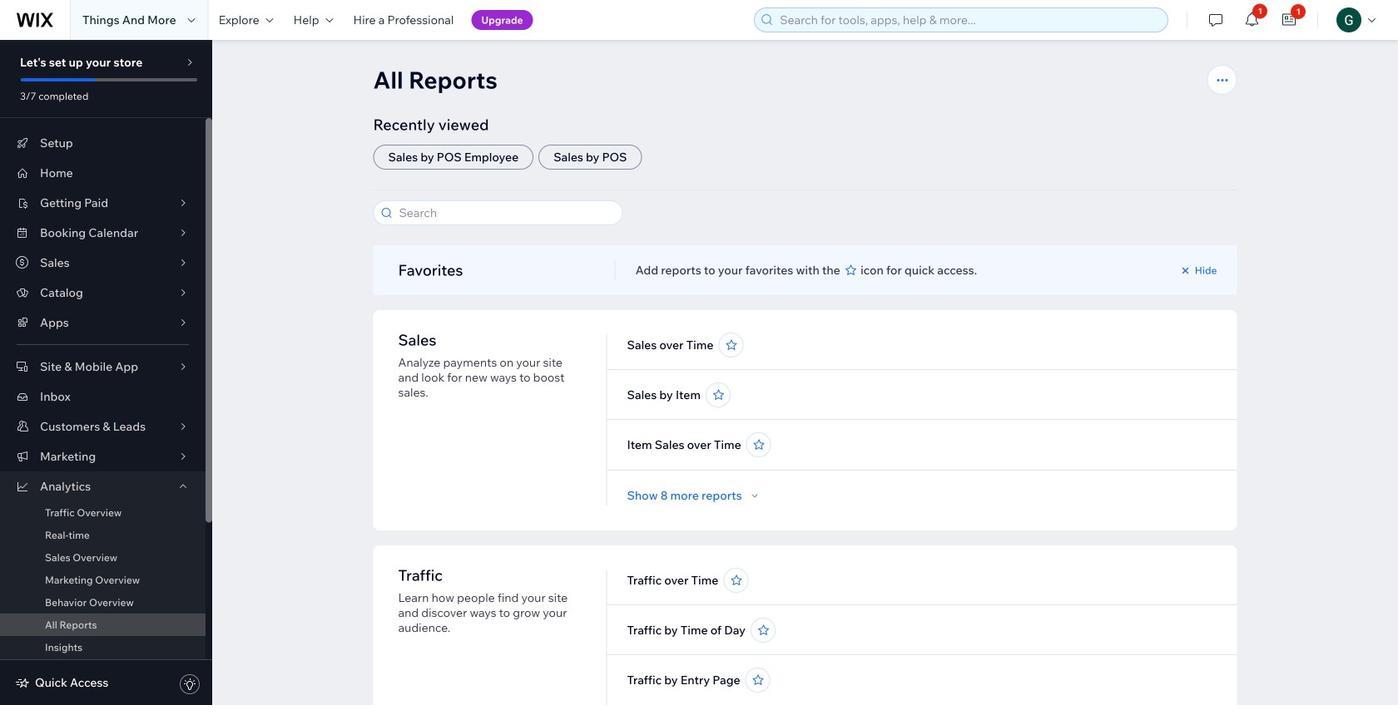 Task type: vqa. For each thing, say whether or not it's contained in the screenshot.
campaign
no



Task type: describe. For each thing, give the bounding box(es) containing it.
Search field
[[394, 201, 617, 225]]

sidebar element
[[0, 40, 212, 706]]



Task type: locate. For each thing, give the bounding box(es) containing it.
Search for tools, apps, help & more... field
[[775, 8, 1163, 32]]



